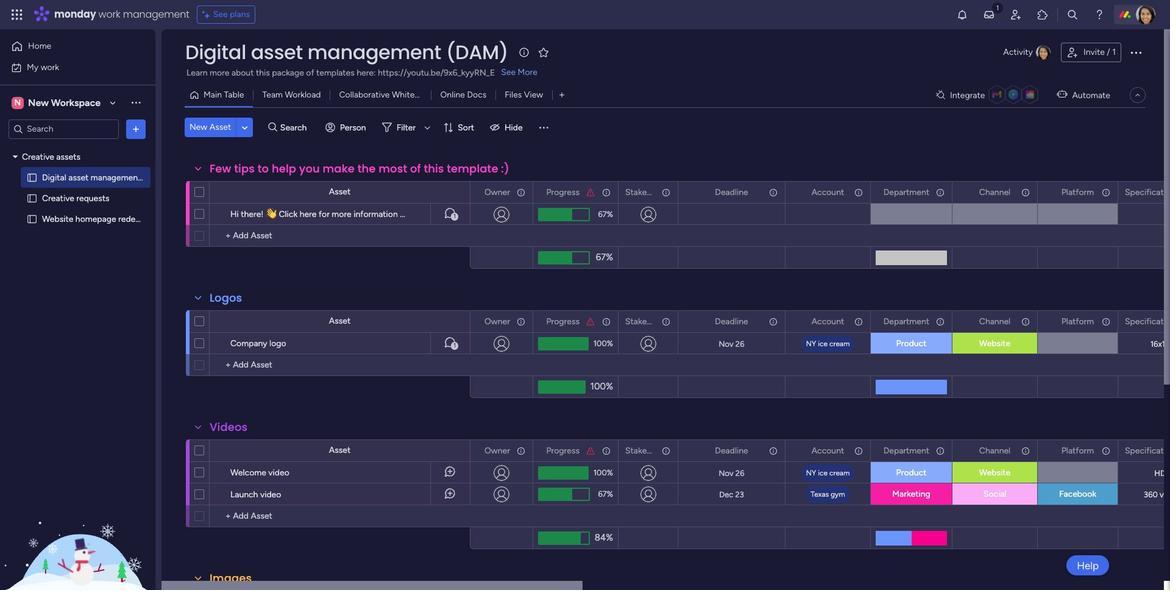 Task type: vqa. For each thing, say whether or not it's contained in the screenshot.
6th test
no



Task type: describe. For each thing, give the bounding box(es) containing it.
you
[[299, 161, 320, 176]]

1 stakehoders field from the top
[[622, 186, 673, 199]]

apps image
[[1037, 9, 1049, 21]]

1 inside button
[[1113, 47, 1116, 57]]

main table
[[204, 90, 244, 100]]

welcome
[[230, 468, 266, 478]]

dec
[[719, 490, 734, 499]]

1 horizontal spatial digital
[[185, 38, 246, 66]]

1 vertical spatial management
[[308, 38, 441, 66]]

sort button
[[438, 118, 482, 137]]

see plans button
[[197, 5, 256, 24]]

stakehoders for 3rd stakehoders field from the top of the page's column information icon
[[625, 445, 673, 456]]

table
[[224, 90, 244, 100]]

marketing
[[893, 489, 931, 499]]

options image for first department field from the top of the page
[[935, 182, 944, 203]]

column information image for second department field
[[936, 317, 946, 326]]

here
[[300, 209, 317, 219]]

progress for 3rd the progress field from the top
[[547, 445, 580, 456]]

creative for creative requests
[[42, 193, 74, 203]]

options image for third platform field from the top
[[1101, 440, 1110, 461]]

account for logos
[[812, 316, 845, 326]]

n
[[14, 97, 21, 108]]

angle down image
[[242, 123, 248, 132]]

james peterson image
[[1136, 5, 1156, 24]]

team workload
[[262, 90, 321, 100]]

options image for third stakehoders field from the bottom of the page
[[661, 182, 669, 203]]

stakehoders for column information icon corresponding to third stakehoders field from the bottom of the page
[[625, 187, 673, 197]]

new asset button
[[185, 118, 236, 137]]

assets
[[56, 151, 80, 162]]

1 product from the top
[[897, 338, 927, 349]]

1 ny ice cream from the top
[[806, 340, 850, 348]]

public board image
[[26, 213, 38, 225]]

digital inside list box
[[42, 172, 66, 183]]

website for company logo
[[980, 338, 1011, 349]]

1 67 % from the top
[[598, 210, 613, 219]]

platform for logos
[[1062, 316, 1094, 326]]

help
[[272, 161, 296, 176]]

department for 3rd department field
[[884, 445, 930, 456]]

online
[[440, 90, 465, 100]]

1 ice from the top
[[818, 340, 828, 348]]

1 for company logo
[[454, 342, 456, 349]]

2 26 from the top
[[736, 469, 745, 478]]

360 view
[[1144, 490, 1171, 499]]

1 nov 26 from the top
[[719, 339, 745, 348]]

account field for videos
[[809, 444, 848, 458]]

activity button
[[999, 43, 1056, 62]]

requests
[[76, 193, 109, 203]]

inbox image
[[983, 9, 996, 21]]

2 owner from the top
[[485, 316, 510, 326]]

Images field
[[207, 571, 255, 586]]

the
[[358, 161, 376, 176]]

platform field for few tips to help you make the most of this template :)
[[1059, 186, 1098, 199]]

learn more about this package of templates here: https://youtu.be/9x6_kyyrn_e see more
[[187, 67, 538, 78]]

2 owner field from the top
[[482, 315, 513, 328]]

home
[[28, 41, 51, 51]]

3 department field from the top
[[881, 444, 933, 458]]

monday work management
[[54, 7, 189, 21]]

dapulse integrations image
[[936, 91, 946, 100]]

list box containing creative assets
[[0, 144, 168, 394]]

asset for few tips to help you make the most of this template :)
[[329, 187, 351, 197]]

add to favorites image
[[538, 46, 550, 58]]

gym
[[831, 490, 845, 499]]

column information image for videos owner field
[[516, 446, 526, 456]]

1 deadline field from the top
[[712, 186, 752, 199]]

videos
[[210, 419, 248, 435]]

2 100 from the top
[[594, 468, 607, 477]]

help image
[[1094, 9, 1106, 21]]

to
[[258, 161, 269, 176]]

hide
[[505, 122, 523, 133]]

column information image for first department field from the top of the page
[[936, 187, 946, 197]]

channel for 3rd 'channel' field from the bottom of the page
[[980, 187, 1011, 197]]

1 ny from the top
[[806, 340, 816, 348]]

files
[[505, 90, 522, 100]]

column information image for second 'channel' field
[[1021, 317, 1031, 326]]

workspace selection element
[[12, 95, 102, 110]]

make
[[323, 161, 355, 176]]

column information image for videos's deadline field
[[769, 446, 779, 456]]

new for new asset
[[190, 122, 207, 132]]

activity
[[1004, 47, 1033, 57]]

Search in workspace field
[[26, 122, 102, 136]]

column information image for 3rd account field from the bottom of the page
[[854, 187, 864, 197]]

100%
[[591, 381, 613, 392]]

website homepage redesign
[[42, 214, 151, 224]]

owner for few tips to help you make the most of this template :)
[[485, 187, 510, 197]]

invite members image
[[1010, 9, 1022, 21]]

2 product from the top
[[897, 468, 927, 478]]

creative for creative assets
[[22, 151, 54, 162]]

column information image for owner field corresponding to few tips to help you make the most of this template :)
[[516, 187, 526, 197]]

launch video
[[230, 490, 281, 500]]

2 67 % from the top
[[598, 490, 613, 499]]

2 nov from the top
[[719, 469, 734, 478]]

owner field for few tips to help you make the most of this template :)
[[482, 186, 513, 199]]

see inside button
[[213, 9, 228, 20]]

about
[[232, 68, 254, 78]]

of inside field
[[410, 161, 421, 176]]

1 specificatio field from the top
[[1122, 186, 1171, 199]]

docs
[[467, 90, 487, 100]]

v2 search image
[[268, 121, 277, 134]]

collaborative
[[339, 90, 390, 100]]

1 channel field from the top
[[977, 186, 1014, 199]]

there's a configuration issue.
select which status columns will affect the progress calculation image for 2nd the progress field from the top
[[586, 317, 596, 326]]

hd
[[1155, 469, 1166, 478]]

home button
[[7, 37, 131, 56]]

texas gym
[[811, 490, 845, 499]]

channel for 3rd 'channel' field
[[980, 445, 1011, 456]]

creative requests
[[42, 193, 109, 203]]

3 platform from the top
[[1062, 445, 1094, 456]]

hi
[[230, 209, 239, 219]]

:)
[[501, 161, 510, 176]]

hi there!   👋  click here for more information  →
[[230, 209, 409, 219]]

learn
[[187, 68, 208, 78]]

my work button
[[7, 58, 131, 77]]

here:
[[357, 68, 376, 78]]

channel for second 'channel' field
[[980, 316, 1011, 326]]

asset inside button
[[210, 122, 231, 132]]

tips
[[234, 161, 255, 176]]

main
[[204, 90, 222, 100]]

84%
[[595, 532, 613, 543]]

person button
[[321, 118, 374, 137]]

1 vertical spatial more
[[332, 209, 352, 219]]

autopilot image
[[1057, 87, 1068, 102]]

16x16
[[1151, 340, 1170, 349]]

online docs button
[[431, 85, 496, 105]]

/
[[1107, 47, 1111, 57]]

1 button for hi there!   👋  click here for more information  →
[[430, 203, 470, 225]]

workspace options image
[[130, 96, 142, 109]]

column information image for platform field associated with few tips to help you make the most of this template :)
[[1102, 187, 1111, 197]]

options image for 3rd department field
[[935, 440, 944, 461]]

more inside learn more about this package of templates here: https://youtu.be/9x6_kyyrn_e see more
[[210, 68, 230, 78]]

2 channel field from the top
[[977, 315, 1014, 328]]

most
[[379, 161, 407, 176]]

collaborative whiteboard button
[[330, 85, 437, 105]]

there!
[[241, 209, 264, 219]]

dec 23
[[719, 490, 744, 499]]

progress for 2nd the progress field from the top
[[547, 316, 580, 326]]

more
[[518, 67, 538, 77]]

filter
[[397, 122, 416, 133]]

column information image for second owner field from the bottom of the page
[[516, 317, 526, 326]]

new asset
[[190, 122, 231, 132]]

2 specificatio from the top
[[1125, 316, 1171, 326]]

help
[[1077, 559, 1099, 572]]

column information image for account field corresponding to logos
[[854, 317, 864, 326]]

0 horizontal spatial asset
[[68, 172, 89, 183]]

website for welcome video
[[980, 468, 1011, 478]]

platform for few tips to help you make the most of this template :)
[[1062, 187, 1094, 197]]

column information image for 3rd stakehoders field from the top of the page
[[661, 446, 671, 456]]

collapse board header image
[[1133, 90, 1143, 100]]

templates
[[316, 68, 355, 78]]

1 100 % from the top
[[594, 339, 613, 348]]

new for new workspace
[[28, 97, 49, 108]]

Videos field
[[207, 419, 251, 435]]

67%
[[596, 252, 613, 263]]

2 ny ice cream from the top
[[806, 469, 850, 477]]

see plans
[[213, 9, 250, 20]]

my work
[[27, 62, 59, 72]]

select product image
[[11, 9, 23, 21]]

invite / 1 button
[[1061, 43, 1122, 62]]

1 specificatio from the top
[[1125, 187, 1171, 197]]

my
[[27, 62, 39, 72]]

images
[[210, 571, 252, 586]]

public board image for digital asset management (dam)
[[26, 172, 38, 183]]

main table button
[[185, 85, 253, 105]]

0 horizontal spatial digital asset management (dam)
[[42, 172, 168, 183]]

2 stakehoders field from the top
[[622, 315, 673, 328]]

creative assets
[[22, 151, 80, 162]]

0 vertical spatial asset
[[251, 38, 303, 66]]

asset for videos
[[329, 445, 351, 455]]

new workspace
[[28, 97, 101, 108]]

2 specificatio field from the top
[[1122, 315, 1171, 328]]

2 67 from the top
[[598, 490, 607, 499]]

launch
[[230, 490, 258, 500]]



Task type: locate. For each thing, give the bounding box(es) containing it.
2 vertical spatial account
[[812, 445, 845, 456]]

1 vertical spatial of
[[410, 161, 421, 176]]

progress for first the progress field from the top
[[547, 187, 580, 197]]

column information image for third platform field from the top
[[1102, 446, 1111, 456]]

filter button
[[377, 118, 435, 137]]

new right n
[[28, 97, 49, 108]]

0 vertical spatial platform
[[1062, 187, 1094, 197]]

new inside workspace selection element
[[28, 97, 49, 108]]

2 department from the top
[[884, 316, 930, 326]]

1 vertical spatial department
[[884, 316, 930, 326]]

more up main table button at top left
[[210, 68, 230, 78]]

work right the 'monday'
[[98, 7, 120, 21]]

Platform field
[[1059, 186, 1098, 199], [1059, 315, 1098, 328], [1059, 444, 1098, 458]]

3 stakehoders field from the top
[[622, 444, 673, 458]]

2 + add asset text field from the top
[[216, 509, 465, 524]]

template
[[447, 161, 498, 176]]

1 % from the top
[[607, 210, 613, 219]]

3 % from the top
[[607, 468, 613, 477]]

deadline for videos
[[715, 445, 748, 456]]

4 % from the top
[[607, 490, 613, 499]]

options image for 3rd stakehoders field from the top of the page
[[661, 440, 669, 461]]

1 vertical spatial 26
[[736, 469, 745, 478]]

1 vertical spatial this
[[424, 161, 444, 176]]

1 channel from the top
[[980, 187, 1011, 197]]

information
[[354, 209, 398, 219]]

1 image
[[993, 1, 1003, 14]]

0 vertical spatial ny
[[806, 340, 816, 348]]

1 department from the top
[[884, 187, 930, 197]]

1 + add asset text field from the top
[[216, 358, 465, 372]]

deadline field for videos
[[712, 444, 752, 458]]

1 owner field from the top
[[482, 186, 513, 199]]

specificatio
[[1125, 187, 1171, 197], [1125, 316, 1171, 326], [1125, 445, 1171, 456]]

2 cream from the top
[[830, 469, 850, 477]]

few tips to help you make the most of this template :)
[[210, 161, 510, 176]]

2 deadline field from the top
[[712, 315, 752, 328]]

2 vertical spatial stakehoders
[[625, 445, 673, 456]]

+ Add Asset text field
[[216, 358, 465, 372], [216, 509, 465, 524]]

3 stakehoders from the top
[[625, 445, 673, 456]]

1 horizontal spatial see
[[501, 67, 516, 77]]

1 for hi there!   👋  click here for more information  →
[[454, 213, 456, 220]]

3 department from the top
[[884, 445, 930, 456]]

digital asset management (dam) up requests
[[42, 172, 168, 183]]

1 100 from the top
[[594, 339, 607, 348]]

3 progress field from the top
[[543, 444, 583, 458]]

this left template at the top of page
[[424, 161, 444, 176]]

1 vertical spatial channel
[[980, 316, 1011, 326]]

1 vertical spatial 1 button
[[430, 332, 470, 354]]

2 account field from the top
[[809, 315, 848, 328]]

this right about
[[256, 68, 270, 78]]

files view button
[[496, 85, 552, 105]]

click
[[279, 209, 298, 219]]

→
[[400, 209, 409, 219]]

3 owner from the top
[[485, 445, 510, 456]]

3 account from the top
[[812, 445, 845, 456]]

Digital asset management (DAM) field
[[182, 38, 512, 66]]

for
[[319, 209, 330, 219]]

management
[[123, 7, 189, 21], [308, 38, 441, 66], [91, 172, 141, 183]]

2 vertical spatial department field
[[881, 444, 933, 458]]

video for welcome video
[[268, 468, 289, 478]]

1 vertical spatial public board image
[[26, 192, 38, 204]]

product
[[897, 338, 927, 349], [897, 468, 927, 478]]

options image
[[1129, 45, 1144, 60], [601, 182, 610, 203], [661, 182, 669, 203], [935, 182, 944, 203], [601, 311, 610, 332], [935, 311, 944, 332], [1021, 311, 1029, 332], [1101, 311, 1110, 332], [854, 312, 862, 332], [516, 440, 524, 461], [601, 440, 610, 461], [661, 440, 669, 461], [935, 440, 944, 461], [1101, 440, 1110, 461]]

1 horizontal spatial (dam)
[[446, 38, 508, 66]]

0 vertical spatial 100 %
[[594, 339, 613, 348]]

0 vertical spatial nov
[[719, 339, 734, 348]]

(dam) up redesign at the top left of the page
[[143, 172, 168, 183]]

deadline for logos
[[715, 316, 748, 326]]

1 stakehoders from the top
[[625, 187, 673, 197]]

asset up creative requests
[[68, 172, 89, 183]]

platform field for logos
[[1059, 315, 1098, 328]]

1 account from the top
[[812, 187, 845, 197]]

2 % from the top
[[607, 339, 613, 348]]

0 vertical spatial 100
[[594, 339, 607, 348]]

department for second department field
[[884, 316, 930, 326]]

2 platform from the top
[[1062, 316, 1094, 326]]

there's a configuration issue.
select which status columns will affect the progress calculation image
[[586, 187, 596, 197]]

creative right caret down image
[[22, 151, 54, 162]]

search everything image
[[1067, 9, 1079, 21]]

Owner field
[[482, 186, 513, 199], [482, 315, 513, 328], [482, 444, 513, 458]]

23
[[736, 490, 744, 499]]

see inside learn more about this package of templates here: https://youtu.be/9x6_kyyrn_e see more
[[501, 67, 516, 77]]

public board image
[[26, 172, 38, 183], [26, 192, 38, 204]]

0 horizontal spatial see
[[213, 9, 228, 20]]

stakehoders for column information image related to second stakehoders field from the top of the page
[[625, 316, 673, 326]]

0 vertical spatial progress
[[547, 187, 580, 197]]

options image for platform field related to logos
[[1101, 311, 1110, 332]]

(dam) up docs
[[446, 38, 508, 66]]

2 vertical spatial owner field
[[482, 444, 513, 458]]

logo
[[269, 338, 286, 349]]

1 vertical spatial ny
[[806, 469, 816, 477]]

digital
[[185, 38, 246, 66], [42, 172, 66, 183]]

Stakehoders field
[[622, 186, 673, 199], [622, 315, 673, 328], [622, 444, 673, 458]]

Channel field
[[977, 186, 1014, 199], [977, 315, 1014, 328], [977, 444, 1014, 458]]

owner for videos
[[485, 445, 510, 456]]

new inside new asset button
[[190, 122, 207, 132]]

1 vertical spatial + add asset text field
[[216, 509, 465, 524]]

see left more
[[501, 67, 516, 77]]

1 vertical spatial deadline
[[715, 316, 748, 326]]

owner
[[485, 187, 510, 197], [485, 316, 510, 326], [485, 445, 510, 456]]

options image for second department field
[[935, 311, 944, 332]]

0 vertical spatial (dam)
[[446, 38, 508, 66]]

1 vertical spatial progress
[[547, 316, 580, 326]]

department for first department field from the top of the page
[[884, 187, 930, 197]]

2 vertical spatial owner
[[485, 445, 510, 456]]

add view image
[[560, 91, 565, 100]]

facebook
[[1060, 489, 1097, 499]]

2 progress from the top
[[547, 316, 580, 326]]

whiteboard
[[392, 90, 437, 100]]

platform
[[1062, 187, 1094, 197], [1062, 316, 1094, 326], [1062, 445, 1094, 456]]

2 vertical spatial deadline field
[[712, 444, 752, 458]]

owner field for videos
[[482, 444, 513, 458]]

column information image for 3rd department field
[[936, 446, 946, 456]]

Deadline field
[[712, 186, 752, 199], [712, 315, 752, 328], [712, 444, 752, 458]]

options image
[[130, 123, 142, 135], [516, 182, 524, 203], [768, 182, 777, 203], [1021, 182, 1029, 203], [1101, 182, 1110, 203], [854, 182, 862, 202], [516, 311, 524, 332], [661, 311, 669, 332], [768, 311, 777, 332], [768, 440, 777, 461], [1021, 440, 1029, 461], [854, 441, 862, 461]]

1 vertical spatial ny ice cream
[[806, 469, 850, 477]]

work for my
[[41, 62, 59, 72]]

0 vertical spatial 67 %
[[598, 210, 613, 219]]

1 cream from the top
[[830, 340, 850, 348]]

0 vertical spatial digital
[[185, 38, 246, 66]]

1 button
[[430, 203, 470, 225], [430, 332, 470, 354]]

1 platform field from the top
[[1059, 186, 1098, 199]]

0 vertical spatial owner field
[[482, 186, 513, 199]]

work for monday
[[98, 7, 120, 21]]

Department field
[[881, 186, 933, 199], [881, 315, 933, 328], [881, 444, 933, 458]]

2 progress field from the top
[[543, 315, 583, 328]]

caret down image
[[13, 152, 18, 161]]

3 progress from the top
[[547, 445, 580, 456]]

team
[[262, 90, 283, 100]]

1 department field from the top
[[881, 186, 933, 199]]

nov
[[719, 339, 734, 348], [719, 469, 734, 478]]

2 vertical spatial 1
[[454, 342, 456, 349]]

3 deadline from the top
[[715, 445, 748, 456]]

1 platform from the top
[[1062, 187, 1094, 197]]

https://youtu.be/9x6_kyyrn_e
[[378, 68, 495, 78]]

0 vertical spatial account
[[812, 187, 845, 197]]

of inside learn more about this package of templates here: https://youtu.be/9x6_kyyrn_e see more
[[306, 68, 314, 78]]

0 vertical spatial of
[[306, 68, 314, 78]]

2 vertical spatial account field
[[809, 444, 848, 458]]

few
[[210, 161, 231, 176]]

Logos field
[[207, 290, 245, 306]]

0 horizontal spatial (dam)
[[143, 172, 168, 183]]

1 vertical spatial 100
[[594, 468, 607, 477]]

2 vertical spatial specificatio
[[1125, 445, 1171, 456]]

1 vertical spatial video
[[260, 490, 281, 500]]

ny ice cream
[[806, 340, 850, 348], [806, 469, 850, 477]]

invite
[[1084, 47, 1105, 57]]

3 specificatio from the top
[[1125, 445, 1171, 456]]

workspace image
[[12, 96, 24, 109]]

video right welcome
[[268, 468, 289, 478]]

option
[[0, 146, 155, 148]]

1 vertical spatial account
[[812, 316, 845, 326]]

2 1 button from the top
[[430, 332, 470, 354]]

%
[[607, 210, 613, 219], [607, 339, 613, 348], [607, 468, 613, 477], [607, 490, 613, 499]]

work right my
[[41, 62, 59, 72]]

Specificatio field
[[1122, 186, 1171, 199], [1122, 315, 1171, 328], [1122, 444, 1171, 458]]

1 nov from the top
[[719, 339, 734, 348]]

see
[[213, 9, 228, 20], [501, 67, 516, 77]]

67 % up 67%
[[598, 210, 613, 219]]

1 horizontal spatial digital asset management (dam)
[[185, 38, 508, 66]]

creative left requests
[[42, 193, 74, 203]]

channel
[[980, 187, 1011, 197], [980, 316, 1011, 326], [980, 445, 1011, 456]]

plans
[[230, 9, 250, 20]]

view
[[524, 90, 543, 100]]

0 vertical spatial account field
[[809, 186, 848, 199]]

0 vertical spatial see
[[213, 9, 228, 20]]

1 vertical spatial (dam)
[[143, 172, 168, 183]]

options image for account field corresponding to logos
[[854, 312, 862, 332]]

2 vertical spatial progress field
[[543, 444, 583, 458]]

0 horizontal spatial this
[[256, 68, 270, 78]]

3 account field from the top
[[809, 444, 848, 458]]

column information image for 3rd 'channel' field
[[1021, 446, 1031, 456]]

stakehoders
[[625, 187, 673, 197], [625, 316, 673, 326], [625, 445, 673, 456]]

1 account field from the top
[[809, 186, 848, 199]]

1 public board image from the top
[[26, 172, 38, 183]]

website inside list box
[[42, 214, 73, 224]]

2 vertical spatial platform field
[[1059, 444, 1098, 458]]

0 vertical spatial channel
[[980, 187, 1011, 197]]

column information image for second stakehoders field from the top of the page
[[661, 317, 671, 326]]

team workload button
[[253, 85, 330, 105]]

options image for videos owner field
[[516, 440, 524, 461]]

2 vertical spatial website
[[980, 468, 1011, 478]]

3 channel from the top
[[980, 445, 1011, 456]]

Few tips to help you make the most of this template :) field
[[207, 161, 513, 177]]

0 vertical spatial stakehoders
[[625, 187, 673, 197]]

see more link
[[500, 66, 539, 79]]

360
[[1144, 490, 1158, 499]]

work inside button
[[41, 62, 59, 72]]

0 vertical spatial public board image
[[26, 172, 38, 183]]

0 vertical spatial 67
[[598, 210, 607, 219]]

person
[[340, 122, 366, 133]]

Search field
[[277, 119, 314, 136]]

0 vertical spatial specificatio field
[[1122, 186, 1171, 199]]

digital asset management (dam) up the templates
[[185, 38, 508, 66]]

2 vertical spatial channel
[[980, 445, 1011, 456]]

1 vertical spatial product
[[897, 468, 927, 478]]

1 progress field from the top
[[543, 186, 583, 199]]

1 vertical spatial specificatio
[[1125, 316, 1171, 326]]

2 vertical spatial stakehoders field
[[622, 444, 673, 458]]

67 % up "84%"
[[598, 490, 613, 499]]

0 vertical spatial channel field
[[977, 186, 1014, 199]]

1 vertical spatial cream
[[830, 469, 850, 477]]

logos
[[210, 290, 242, 305]]

this
[[256, 68, 270, 78], [424, 161, 444, 176]]

1 vertical spatial platform
[[1062, 316, 1094, 326]]

video down welcome video
[[260, 490, 281, 500]]

show board description image
[[517, 46, 532, 59]]

1 26 from the top
[[736, 339, 745, 348]]

column information image for videos account field
[[854, 446, 864, 456]]

Account field
[[809, 186, 848, 199], [809, 315, 848, 328], [809, 444, 848, 458]]

0 vertical spatial stakehoders field
[[622, 186, 673, 199]]

2 deadline from the top
[[715, 316, 748, 326]]

department
[[884, 187, 930, 197], [884, 316, 930, 326], [884, 445, 930, 456]]

1 vertical spatial creative
[[42, 193, 74, 203]]

this inside learn more about this package of templates here: https://youtu.be/9x6_kyyrn_e see more
[[256, 68, 270, 78]]

0 vertical spatial management
[[123, 7, 189, 21]]

files view
[[505, 90, 543, 100]]

welcome video
[[230, 468, 289, 478]]

1 vertical spatial platform field
[[1059, 315, 1098, 328]]

video for launch video
[[260, 490, 281, 500]]

1 67 from the top
[[598, 210, 607, 219]]

2 there's a configuration issue.
select which status columns will affect the progress calculation image from the top
[[586, 446, 596, 456]]

column information image for third stakehoders field from the bottom of the page
[[661, 187, 671, 197]]

there's a configuration issue.
select which status columns will affect the progress calculation image
[[586, 317, 596, 326], [586, 446, 596, 456]]

1
[[1113, 47, 1116, 57], [454, 213, 456, 220], [454, 342, 456, 349]]

2 nov 26 from the top
[[719, 469, 745, 478]]

account field for logos
[[809, 315, 848, 328]]

1 vertical spatial there's a configuration issue.
select which status columns will affect the progress calculation image
[[586, 446, 596, 456]]

options image for second 'channel' field
[[1021, 311, 1029, 332]]

digital up learn on the top
[[185, 38, 246, 66]]

1 vertical spatial channel field
[[977, 315, 1014, 328]]

redesign
[[118, 214, 151, 224]]

Progress field
[[543, 186, 583, 199], [543, 315, 583, 328], [543, 444, 583, 458]]

0 vertical spatial specificatio
[[1125, 187, 1171, 197]]

see left plans
[[213, 9, 228, 20]]

0 vertical spatial 26
[[736, 339, 745, 348]]

1 vertical spatial digital asset management (dam)
[[42, 172, 168, 183]]

2 channel from the top
[[980, 316, 1011, 326]]

asset up package
[[251, 38, 303, 66]]

2 ny from the top
[[806, 469, 816, 477]]

public board image down creative assets
[[26, 172, 38, 183]]

cream
[[830, 340, 850, 348], [830, 469, 850, 477]]

of right most
[[410, 161, 421, 176]]

column information image for platform field related to logos
[[1102, 317, 1111, 326]]

1 vertical spatial asset
[[68, 172, 89, 183]]

notifications image
[[957, 9, 969, 21]]

this inside field
[[424, 161, 444, 176]]

1 owner from the top
[[485, 187, 510, 197]]

progress
[[547, 187, 580, 197], [547, 316, 580, 326], [547, 445, 580, 456]]

column information image
[[769, 187, 779, 197], [936, 187, 946, 197], [516, 317, 526, 326], [602, 317, 611, 326], [661, 317, 671, 326], [769, 317, 779, 326], [854, 317, 864, 326], [936, 317, 946, 326], [1021, 317, 1031, 326], [1102, 317, 1111, 326], [516, 446, 526, 456], [602, 446, 611, 456], [936, 446, 946, 456]]

invite / 1
[[1084, 47, 1116, 57]]

3 platform field from the top
[[1059, 444, 1098, 458]]

1 vertical spatial 1
[[454, 213, 456, 220]]

2 vertical spatial deadline
[[715, 445, 748, 456]]

digital down creative assets
[[42, 172, 66, 183]]

1 vertical spatial account field
[[809, 315, 848, 328]]

1 vertical spatial deadline field
[[712, 315, 752, 328]]

texas
[[811, 490, 829, 499]]

0 vertical spatial platform field
[[1059, 186, 1098, 199]]

1 vertical spatial website
[[980, 338, 1011, 349]]

0 vertical spatial owner
[[485, 187, 510, 197]]

2 platform field from the top
[[1059, 315, 1098, 328]]

67
[[598, 210, 607, 219], [598, 490, 607, 499]]

0 vertical spatial work
[[98, 7, 120, 21]]

1 vertical spatial owner field
[[482, 315, 513, 328]]

management inside list box
[[91, 172, 141, 183]]

there's a configuration issue.
select which status columns will affect the progress calculation image for 3rd the progress field from the top
[[586, 446, 596, 456]]

creative
[[22, 151, 54, 162], [42, 193, 74, 203]]

menu image
[[537, 121, 550, 134]]

company
[[230, 338, 267, 349]]

account
[[812, 187, 845, 197], [812, 316, 845, 326], [812, 445, 845, 456]]

lottie animation image
[[0, 467, 155, 590]]

column information image
[[516, 187, 526, 197], [602, 187, 611, 197], [661, 187, 671, 197], [854, 187, 864, 197], [1021, 187, 1031, 197], [1102, 187, 1111, 197], [661, 446, 671, 456], [769, 446, 779, 456], [854, 446, 864, 456], [1021, 446, 1031, 456], [1102, 446, 1111, 456]]

2 vertical spatial specificatio field
[[1122, 444, 1171, 458]]

collaborative whiteboard online docs
[[339, 90, 487, 100]]

1 vertical spatial see
[[501, 67, 516, 77]]

3 owner field from the top
[[482, 444, 513, 458]]

0 vertical spatial video
[[268, 468, 289, 478]]

public board image up public board image
[[26, 192, 38, 204]]

2 vertical spatial platform
[[1062, 445, 1094, 456]]

1 vertical spatial digital
[[42, 172, 66, 183]]

deadline field for logos
[[712, 315, 752, 328]]

3 specificatio field from the top
[[1122, 444, 1171, 458]]

3 channel field from the top
[[977, 444, 1014, 458]]

more right for
[[332, 209, 352, 219]]

3 deadline field from the top
[[712, 444, 752, 458]]

list box
[[0, 144, 168, 394]]

integrate
[[950, 90, 985, 100]]

67 up 67%
[[598, 210, 607, 219]]

0 vertical spatial this
[[256, 68, 270, 78]]

workload
[[285, 90, 321, 100]]

of right package
[[306, 68, 314, 78]]

1 vertical spatial stakehoders
[[625, 316, 673, 326]]

1 there's a configuration issue.
select which status columns will affect the progress calculation image from the top
[[586, 317, 596, 326]]

public board image for creative requests
[[26, 192, 38, 204]]

67 up "84%"
[[598, 490, 607, 499]]

2 department field from the top
[[881, 315, 933, 328]]

0 vertical spatial there's a configuration issue.
select which status columns will affect the progress calculation image
[[586, 317, 596, 326]]

0 horizontal spatial of
[[306, 68, 314, 78]]

view
[[1160, 490, 1171, 499]]

0 vertical spatial ice
[[818, 340, 828, 348]]

ny
[[806, 340, 816, 348], [806, 469, 816, 477]]

arrow down image
[[420, 120, 435, 135]]

1 deadline from the top
[[715, 187, 748, 197]]

2 account from the top
[[812, 316, 845, 326]]

workspace
[[51, 97, 101, 108]]

0 vertical spatial website
[[42, 214, 73, 224]]

asset for logos
[[329, 316, 351, 326]]

1 vertical spatial 67
[[598, 490, 607, 499]]

1 1 button from the top
[[430, 203, 470, 225]]

2 ice from the top
[[818, 469, 828, 477]]

1 vertical spatial progress field
[[543, 315, 583, 328]]

(dam)
[[446, 38, 508, 66], [143, 172, 168, 183]]

2 public board image from the top
[[26, 192, 38, 204]]

1 button for company logo
[[430, 332, 470, 354]]

new down main
[[190, 122, 207, 132]]

2 vertical spatial management
[[91, 172, 141, 183]]

lottie animation element
[[0, 467, 155, 590]]

1 horizontal spatial work
[[98, 7, 120, 21]]

2 stakehoders from the top
[[625, 316, 673, 326]]

👋
[[266, 209, 277, 219]]

asset
[[251, 38, 303, 66], [68, 172, 89, 183]]

26
[[736, 339, 745, 348], [736, 469, 745, 478]]

2 vertical spatial progress
[[547, 445, 580, 456]]

1 progress from the top
[[547, 187, 580, 197]]

2 100 % from the top
[[594, 468, 613, 477]]

+ Add Asset text field
[[216, 229, 465, 243]]

100 %
[[594, 339, 613, 348], [594, 468, 613, 477]]

1 vertical spatial new
[[190, 122, 207, 132]]

column information image for 3rd 'channel' field from the bottom of the page
[[1021, 187, 1031, 197]]

social
[[984, 489, 1007, 499]]

account for videos
[[812, 445, 845, 456]]



